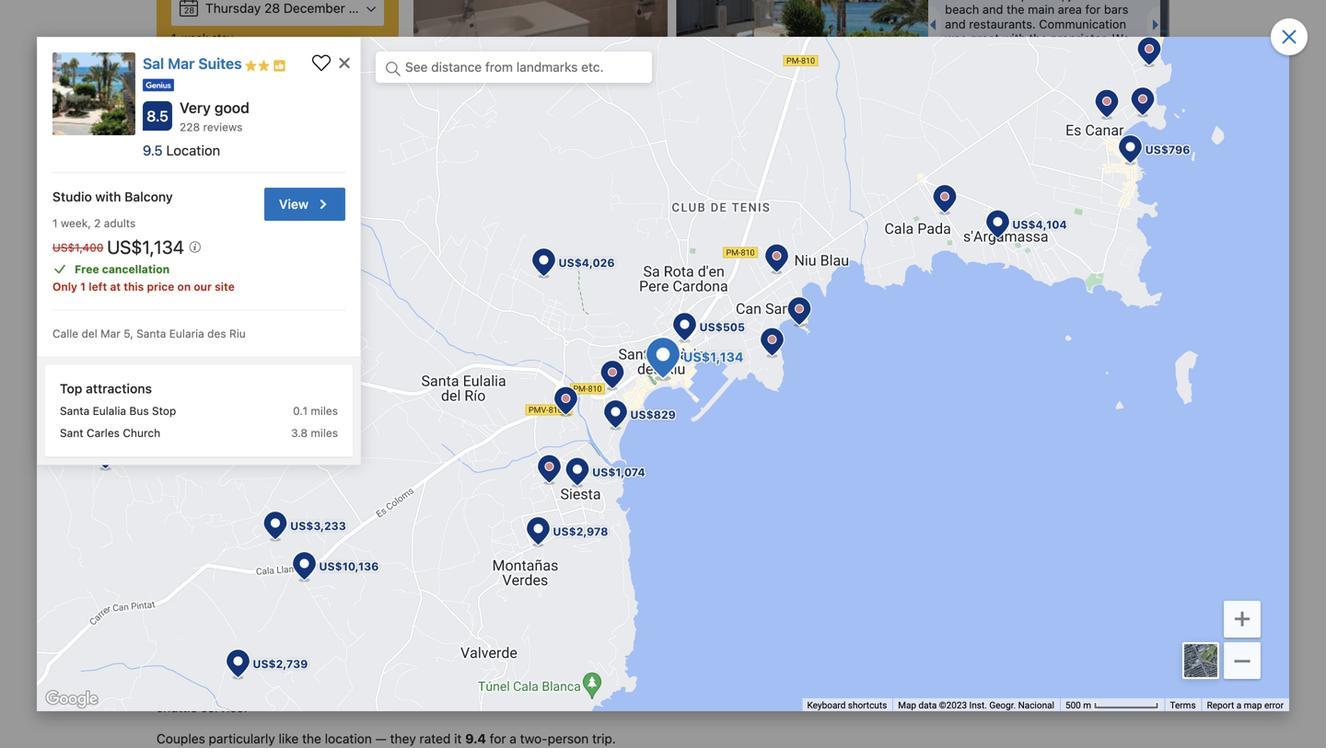 Task type: vqa. For each thing, say whether or not it's contained in the screenshot.
DO YOU OFFER LUGGAGE STORAGE? at left
no



Task type: locate. For each thing, give the bounding box(es) containing it.
is right the 3.8
[[308, 416, 318, 431]]

1 airport from the left
[[350, 682, 390, 697]]

this inside set in santa eularia des riu, 50 metres from santa eularia beach, sal mar suites offers accommodation with a bar and a terrace. among the facilities of this property are a restaurant, a 24-hour front desk and room service, along with free wifi. the hotel has family rooms. all guest rooms come with air conditioning, a dishwasher, a microwave, a coffee machine, a shower, free toiletries and a wardrobe. at the hotel all rooms have a flat-screen tv, a private bathroom, and a balcony with a city view. the area is popular for fishing, and car hire is available at sal mar suites. popular points of interest near the accommodation include rio de santa eularia, niu blau beach and ibiza conference centre. the nearest airport is ibiza, 19 km from sal mar suites, and the property offers a paid airport shuttle service.
[[402, 498, 424, 513]]

us$1,134 down the us$505
[[683, 350, 744, 365]]

us$1,134
[[107, 236, 189, 258], [683, 350, 744, 365]]

1 vertical spatial of
[[246, 664, 258, 679]]

0 horizontal spatial 9.5
[[143, 142, 163, 158]]

1 vertical spatial free
[[750, 553, 773, 568]]

1 horizontal spatial property
[[652, 682, 703, 697]]

us$1,400
[[52, 241, 103, 254]]

nacional
[[1018, 700, 1054, 711]]

riu
[[229, 327, 246, 340]]

area inside location was perfect, just off the beach and the main area for bars and restaurants. communication was great with the proprietor. we really had a wonderful break …
[[1058, 3, 1082, 16]]

had
[[978, 46, 999, 59]]

eularia left riu
[[169, 327, 204, 340]]

0 horizontal spatial location
[[166, 142, 220, 158]]

2
[[94, 217, 101, 230]]

0.1
[[293, 405, 308, 417]]

location inside map view dialog
[[166, 142, 220, 158]]

just
[[1068, 0, 1089, 2]]

airport right nearest
[[350, 682, 390, 697]]

bus
[[129, 405, 149, 417]]

0 horizontal spatial accommodation
[[362, 664, 458, 679]]

microwave,
[[511, 553, 577, 568]]

the up the bars
[[1111, 0, 1129, 2]]

0 vertical spatial hotel
[[307, 516, 337, 531]]

very good 228 reviews
[[180, 99, 249, 134]]

+38 photos
[[1042, 283, 1131, 302]]

our left site
[[194, 280, 212, 293]]

rooms
[[212, 553, 249, 568], [400, 572, 437, 587]]

with right the along
[[193, 516, 218, 531]]

in inside set in santa eularia des riu, 50 metres from santa eularia beach, sal mar suites offers accommodation with a bar and a terrace. among the facilities of this property are a restaurant, a 24-hour front desk and room service, along with free wifi. the hotel has family rooms. all guest rooms come with air conditioning, a dishwasher, a microwave, a coffee machine, a shower, free toiletries and a wardrobe. at the hotel all rooms have a flat-screen tv, a private bathroom, and a balcony with a city view. the area is popular for fishing, and car hire is available at sal mar suites. popular points of interest near the accommodation include rio de santa eularia, niu blau beach and ibiza conference centre. the nearest airport is ibiza, 19 km from sal mar suites, and the property offers a paid airport shuttle service.
[[180, 479, 190, 495]]

kingdom
[[1049, 96, 1095, 109]]

1 vertical spatial suites
[[268, 416, 305, 431]]

+ link
[[1224, 600, 1261, 638]]

available up include
[[428, 627, 479, 642]]

great
[[970, 31, 999, 45]]

eulalia
[[93, 405, 126, 417]]

0 horizontal spatial 28
[[184, 6, 195, 15]]

miles right the 0.1
[[311, 405, 338, 417]]

coffee
[[591, 553, 629, 568]]

only
[[52, 280, 77, 293]]

1 vertical spatial miles
[[311, 427, 338, 440]]

1 week, 2 adults
[[52, 217, 136, 230]]

was up restaurants.
[[996, 0, 1018, 2]]

0 vertical spatial of
[[386, 498, 398, 513]]

a left paid
[[745, 682, 752, 697]]

at inside map view dialog
[[110, 280, 121, 293]]

1 horizontal spatial free
[[750, 553, 773, 568]]

i'm
[[188, 125, 204, 138]]

sant
[[60, 427, 83, 440]]

travelling
[[207, 125, 255, 138]]

0 horizontal spatial offers
[[634, 479, 669, 495]]

is inside not usually available – you're in luck! sal mar suites is not usually available on our site. reserve soon before it sells out!
[[308, 416, 318, 431]]

free down terrace.
[[221, 516, 245, 531]]

1 vertical spatial in
[[180, 479, 190, 495]]

1 horizontal spatial was
[[996, 0, 1018, 2]]

1 left left
[[80, 280, 86, 293]]

offers up front
[[634, 479, 669, 495]]

1-week stay
[[171, 31, 233, 44]]

the up the us$3,233 on the left bottom of the page
[[311, 498, 330, 513]]

0 vertical spatial in
[[432, 391, 444, 409]]

free
[[221, 516, 245, 531], [750, 553, 773, 568]]

airport
[[350, 682, 390, 697], [784, 682, 824, 697]]

location up beach
[[945, 0, 993, 2]]

1-
[[171, 31, 182, 44]]

united kingdom
[[1012, 96, 1095, 109]]

with inside map view dialog
[[95, 189, 121, 204]]

2 out of 5 image
[[246, 60, 270, 71]]

map view dialog
[[0, 12, 1326, 719]]

8.5
[[147, 107, 168, 125]]

0 vertical spatial des
[[207, 327, 226, 340]]

map
[[1244, 700, 1262, 711]]

1 vertical spatial this
[[402, 498, 424, 513]]

cancellation
[[102, 263, 170, 276]]

reviews
[[203, 121, 243, 134]]

0 vertical spatial usually
[[249, 391, 300, 409]]

scored  8.5 element
[[143, 101, 172, 131]]

0 horizontal spatial des
[[207, 327, 226, 340]]

9.5 inside map view dialog
[[143, 142, 163, 158]]

nearest
[[302, 682, 347, 697]]

near
[[310, 664, 336, 679]]

1 vertical spatial it
[[454, 732, 462, 747]]

usually down – at the left bottom
[[344, 416, 386, 431]]

2 horizontal spatial eularia
[[458, 479, 498, 495]]

on right price
[[177, 280, 191, 293]]

a left wardrobe.
[[237, 572, 244, 587]]

week,
[[61, 217, 91, 230]]

terms link
[[1170, 700, 1196, 711]]

usually up the 3.8
[[249, 391, 300, 409]]

stop
[[152, 405, 176, 417]]

with inside location was perfect, just off the beach and the main area for bars and restaurants. communication was great with the proprietor. we really had a wonderful break …
[[1002, 31, 1026, 45]]

2 vertical spatial suites
[[594, 479, 631, 495]]

1 vertical spatial offers
[[707, 682, 741, 697]]

1 horizontal spatial offers
[[707, 682, 741, 697]]

accommodation up desk
[[672, 479, 768, 495]]

property down the blau
[[652, 682, 703, 697]]

us$1,134 up cancellation
[[107, 236, 189, 258]]

hour
[[614, 498, 642, 513]]

1 horizontal spatial location
[[945, 0, 993, 2]]

0 vertical spatial location
[[945, 0, 993, 2]]

0 vertical spatial on
[[177, 280, 191, 293]]

of up centre.
[[246, 664, 258, 679]]

suites inside not usually available – you're in luck! sal mar suites is not usually available on our site. reserve soon before it sells out!
[[268, 416, 305, 431]]

0 vertical spatial our
[[194, 280, 212, 293]]

1 vertical spatial des
[[275, 479, 296, 495]]

from down include
[[480, 682, 508, 697]]

at right left
[[110, 280, 121, 293]]

1 vertical spatial usually
[[344, 416, 386, 431]]

eularia inside map view dialog
[[169, 327, 204, 340]]

…
[[1106, 46, 1116, 59]]

eularia up terrace.
[[231, 479, 271, 495]]

0 horizontal spatial from
[[390, 479, 417, 495]]

beach
[[685, 664, 722, 679]]

with down restaurants.
[[1002, 31, 1026, 45]]

in left luck!
[[432, 391, 444, 409]]

0 vertical spatial property
[[427, 498, 478, 513]]

rated element
[[166, 142, 220, 158]]

us$4,026
[[559, 256, 615, 269]]

it left 9.4
[[454, 732, 462, 747]]

us$505
[[699, 321, 745, 334]]

1 horizontal spatial hotel
[[350, 572, 380, 587]]

1 horizontal spatial airport
[[784, 682, 824, 697]]

accommodation
[[672, 479, 768, 495], [362, 664, 458, 679]]

28 right thursday
[[264, 0, 280, 16]]

0 horizontal spatial free
[[221, 516, 245, 531]]

the right near
[[339, 664, 359, 679]]

perfect,
[[1021, 0, 1065, 2]]

for up us$2,739 at the bottom left
[[274, 627, 290, 642]]

at up include
[[483, 627, 494, 642]]

and right desk
[[709, 498, 731, 513]]

desk
[[677, 498, 705, 513]]

it inside not usually available – you're in luck! sal mar suites is not usually available on our site. reserve soon before it sells out!
[[640, 416, 648, 431]]

you're
[[383, 391, 428, 409]]

0 vertical spatial offers
[[634, 479, 669, 495]]

the down city
[[157, 627, 179, 642]]

offers
[[634, 479, 669, 495], [707, 682, 741, 697]]

0 horizontal spatial suites
[[198, 55, 242, 72]]

1 horizontal spatial 9.5
[[1126, 145, 1147, 163]]

available down you're
[[389, 416, 441, 431]]

1 miles from the top
[[311, 405, 338, 417]]

1 vertical spatial location
[[166, 142, 220, 158]]

9.5 for 9.5 location
[[143, 142, 163, 158]]

sal up 8.5
[[143, 55, 164, 72]]

and right toiletries
[[212, 572, 234, 587]]

sal inside not usually available – you're in luck! sal mar suites is not usually available on our site. reserve soon before it sells out!
[[220, 416, 238, 431]]

family
[[365, 516, 400, 531]]

us$3,233 us$2,978
[[290, 520, 608, 538]]

couples particularly like the location — they rated it 9.4 for a two-person trip.
[[157, 732, 616, 747]]

de
[[530, 664, 545, 679]]

0 horizontal spatial 1
[[52, 217, 58, 230]]

and up restaurants.
[[983, 3, 1003, 16]]

scored 9.5 element
[[1122, 139, 1151, 169]]

map region
[[37, 37, 1289, 712]]

0 vertical spatial miles
[[311, 405, 338, 417]]

entire
[[188, 101, 218, 114]]

mar down not
[[242, 416, 265, 431]]

i'm travelling for work
[[188, 125, 300, 138]]

and down shower,
[[693, 572, 715, 587]]

0 horizontal spatial rooms
[[212, 553, 249, 568]]

0 horizontal spatial on
[[177, 280, 191, 293]]

0 horizontal spatial in
[[180, 479, 190, 495]]

and left the ibiza
[[726, 664, 748, 679]]

1 horizontal spatial rooms
[[400, 572, 437, 587]]

sal up restaurant,
[[546, 479, 564, 495]]

hotel down conditioning, at bottom
[[350, 572, 380, 587]]

united
[[1012, 96, 1046, 109]]

this up rooms.
[[402, 498, 424, 513]]

area down the view.
[[183, 627, 209, 642]]

a right tv,
[[573, 572, 580, 587]]

suites inside set in santa eularia des riu, 50 metres from santa eularia beach, sal mar suites offers accommodation with a bar and a terrace. among the facilities of this property are a restaurant, a 24-hour front desk and room service, along with free wifi. the hotel has family rooms. all guest rooms come with air conditioning, a dishwasher, a microwave, a coffee machine, a shower, free toiletries and a wardrobe. at the hotel all rooms have a flat-screen tv, a private bathroom, and a balcony with a city view. the area is popular for fishing, and car hire is available at sal mar suites. popular points of interest near the accommodation include rio de santa eularia, niu blau beach and ibiza conference centre. the nearest airport is ibiza, 19 km from sal mar suites, and the property offers a paid airport shuttle service.
[[594, 479, 631, 495]]

with
[[1002, 31, 1026, 45], [95, 189, 121, 204], [771, 479, 796, 495], [193, 516, 218, 531], [289, 553, 314, 568], [779, 572, 804, 587]]

eularia up are
[[458, 479, 498, 495]]

for inside set in santa eularia des riu, 50 metres from santa eularia beach, sal mar suites offers accommodation with a bar and a terrace. among the facilities of this property are a restaurant, a 24-hour front desk and room service, along with free wifi. the hotel has family rooms. all guest rooms come with air conditioning, a dishwasher, a microwave, a coffee machine, a shower, free toiletries and a wardrobe. at the hotel all rooms have a flat-screen tv, a private bathroom, and a balcony with a city view. the area is popular for fishing, and car hire is available at sal mar suites. popular points of interest near the accommodation include rio de santa eularia, niu blau beach and ibiza conference centre. the nearest airport is ibiza, 19 km from sal mar suites, and the property offers a paid airport shuttle service.
[[274, 627, 290, 642]]

1 vertical spatial from
[[480, 682, 508, 697]]

soon
[[566, 416, 595, 431]]

from
[[390, 479, 417, 495], [480, 682, 508, 697]]

1 vertical spatial area
[[183, 627, 209, 642]]

with up 2
[[95, 189, 121, 204]]

0 horizontal spatial of
[[246, 664, 258, 679]]

the up wonderful
[[1029, 31, 1047, 45]]

0 horizontal spatial hotel
[[307, 516, 337, 531]]

miles down 0.1 miles
[[311, 427, 338, 440]]

entire homes & apartments
[[188, 101, 329, 114]]

bars
[[1104, 3, 1128, 16]]

0 vertical spatial from
[[390, 479, 417, 495]]

sal mar suites link
[[143, 55, 246, 72]]

santa up terrace.
[[194, 479, 228, 495]]

for left work
[[258, 125, 272, 138]]

us$829
[[630, 408, 676, 421]]

1 vertical spatial 1
[[80, 280, 86, 293]]

it left sells
[[640, 416, 648, 431]]

1 vertical spatial at
[[483, 627, 494, 642]]

particularly
[[209, 732, 275, 747]]

des inside map view dialog
[[207, 327, 226, 340]]

apartments
[[270, 101, 329, 114]]

have
[[440, 572, 468, 587]]

in right set
[[180, 479, 190, 495]]

2 miles from the top
[[311, 427, 338, 440]]

0 horizontal spatial this
[[124, 280, 144, 293]]

the right 'at'
[[327, 572, 346, 587]]

2 horizontal spatial suites
[[594, 479, 631, 495]]

1 horizontal spatial on
[[444, 416, 459, 431]]

on inside map view dialog
[[177, 280, 191, 293]]

0 horizontal spatial at
[[110, 280, 121, 293]]

thursday
[[205, 0, 261, 16]]

offers down 'beach'
[[707, 682, 741, 697]]

1 horizontal spatial at
[[483, 627, 494, 642]]

front
[[645, 498, 674, 513]]

search button
[[171, 151, 384, 195]]

0 vertical spatial at
[[110, 280, 121, 293]]

1 horizontal spatial us$1,134
[[683, 350, 744, 365]]

hotel left the has on the left bottom
[[307, 516, 337, 531]]

a right are
[[504, 498, 511, 513]]

us$1,074
[[592, 466, 645, 479]]

our down luck!
[[463, 416, 482, 431]]

0 horizontal spatial area
[[183, 627, 209, 642]]

good
[[214, 99, 249, 116]]

miles for 0.1 miles
[[311, 405, 338, 417]]

1 horizontal spatial suites
[[268, 416, 305, 431]]

next image
[[1153, 19, 1164, 31]]

all
[[157, 553, 171, 568]]

for
[[1085, 3, 1101, 16], [258, 125, 272, 138], [274, 627, 290, 642], [490, 732, 506, 747]]

des
[[207, 327, 226, 340], [275, 479, 296, 495]]

0 vertical spatial suites
[[198, 55, 242, 72]]

a left map
[[1237, 700, 1242, 711]]

available up not
[[304, 391, 367, 409]]

0 vertical spatial rooms
[[212, 553, 249, 568]]

and left car
[[341, 627, 363, 642]]

1 vertical spatial our
[[463, 416, 482, 431]]

not
[[322, 416, 341, 431]]

suites
[[198, 55, 242, 72], [268, 416, 305, 431], [594, 479, 631, 495]]

1 horizontal spatial in
[[432, 391, 444, 409]]

mar up restaurant,
[[567, 479, 590, 495]]

0 horizontal spatial it
[[454, 732, 462, 747]]

the up restaurants.
[[1007, 3, 1025, 16]]

0 vertical spatial was
[[996, 0, 1018, 2]]

1 horizontal spatial it
[[640, 416, 648, 431]]

1 vertical spatial us$1,134
[[683, 350, 744, 365]]

9.5 for 9.5
[[1126, 145, 1147, 163]]

28 up week
[[184, 6, 195, 15]]

conference
[[157, 682, 225, 697]]

1
[[52, 217, 58, 230], [80, 280, 86, 293]]

restaurants.
[[969, 17, 1036, 31]]

santa up rooms.
[[421, 479, 455, 495]]

our inside not usually available – you're in luck! sal mar suites is not usually available on our site. reserve soon before it sells out!
[[463, 416, 482, 431]]

0 vertical spatial us$1,134
[[107, 236, 189, 258]]

19
[[442, 682, 456, 697]]

0 horizontal spatial eularia
[[169, 327, 204, 340]]

1 horizontal spatial our
[[463, 416, 482, 431]]

0 horizontal spatial airport
[[350, 682, 390, 697]]

0 vertical spatial this
[[124, 280, 144, 293]]

free up balcony
[[750, 553, 773, 568]]

with up service,
[[771, 479, 796, 495]]

0 vertical spatial accommodation
[[672, 479, 768, 495]]

2 vertical spatial available
[[428, 627, 479, 642]]

really
[[945, 46, 975, 59]]

location down i'm
[[166, 142, 220, 158]]

eularia,
[[586, 664, 629, 679]]

view link
[[264, 188, 345, 221]]

1 left week,
[[52, 217, 58, 230]]

See distance from landmarks etc. search field
[[376, 52, 652, 83]]

suites left not
[[268, 416, 305, 431]]

on down luck!
[[444, 416, 459, 431]]

–
[[370, 391, 379, 409]]

0 vertical spatial it
[[640, 416, 648, 431]]

suites down stay
[[198, 55, 242, 72]]

us$796
[[1145, 143, 1190, 156]]

restaurant,
[[514, 498, 579, 513]]

0 horizontal spatial our
[[194, 280, 212, 293]]

sal down not
[[220, 416, 238, 431]]

1 horizontal spatial des
[[275, 479, 296, 495]]

a inside location was perfect, just off the beach and the main area for bars and restaurants. communication was great with the proprietor. we really had a wonderful break …
[[1002, 46, 1009, 59]]

area down the just at the top right of the page
[[1058, 3, 1082, 16]]

fishing,
[[294, 627, 337, 642]]

rooms right the all
[[400, 572, 437, 587]]

studio
[[52, 189, 92, 204]]

1 vertical spatial on
[[444, 416, 459, 431]]



Task type: describe. For each thing, give the bounding box(es) containing it.
a left "flat-"
[[472, 572, 479, 587]]

1 horizontal spatial of
[[386, 498, 398, 513]]

is left ibiza,
[[393, 682, 403, 697]]

1 vertical spatial hotel
[[350, 572, 380, 587]]

sal inside map view dialog
[[143, 55, 164, 72]]

trip.
[[592, 732, 616, 747]]

m
[[1083, 700, 1091, 711]]

santa right the "5," on the left top
[[136, 327, 166, 340]]

on inside not usually available – you're in luck! sal mar suites is not usually available on our site. reserve soon before it sells out!
[[444, 416, 459, 431]]

500 m
[[1065, 700, 1094, 711]]

2 airport from the left
[[784, 682, 824, 697]]

location inside location was perfect, just off the beach and the main area for bars and restaurants. communication was great with the proprietor. we really had a wonderful break …
[[945, 0, 993, 2]]

us$2,739
[[253, 658, 308, 671]]

terms
[[1170, 700, 1196, 711]]

0 horizontal spatial us$1,134
[[107, 236, 189, 258]]

come
[[252, 553, 285, 568]]

—
[[375, 732, 387, 747]]

close info window image
[[336, 55, 353, 71]]

map
[[898, 700, 916, 711]]

screen
[[507, 572, 547, 587]]

adults
[[104, 217, 136, 230]]

available inside set in santa eularia des riu, 50 metres from santa eularia beach, sal mar suites offers accommodation with a bar and a terrace. among the facilities of this property are a restaurant, a 24-hour front desk and room service, along with free wifi. the hotel has family rooms. all guest rooms come with air conditioning, a dishwasher, a microwave, a coffee machine, a shower, free toiletries and a wardrobe. at the hotel all rooms have a flat-screen tv, a private bathroom, and a balcony with a city view. the area is popular for fishing, and car hire is available at sal mar suites. popular points of interest near the accommodation include rio de santa eularia, niu blau beach and ibiza conference centre. the nearest airport is ibiza, 19 km from sal mar suites, and the property offers a paid airport shuttle service.
[[428, 627, 479, 642]]

1 horizontal spatial eularia
[[231, 479, 271, 495]]

suites inside map view dialog
[[198, 55, 242, 72]]

like
[[279, 732, 299, 747]]

work
[[275, 125, 300, 138]]

0 vertical spatial free
[[221, 516, 245, 531]]

our inside map view dialog
[[194, 280, 212, 293]]

scored  9.5 element
[[143, 142, 166, 158]]

a down shower,
[[718, 572, 725, 587]]

set in santa eularia des riu, 50 metres from santa eularia beach, sal mar suites offers accommodation with a bar and a terrace. among the facilities of this property are a restaurant, a 24-hour front desk and room service, along with free wifi. the hotel has family rooms. all guest rooms come with air conditioning, a dishwasher, a microwave, a coffee machine, a shower, free toiletries and a wardrobe. at the hotel all rooms have a flat-screen tv, a private bathroom, and a balcony with a city view. the area is popular for fishing, and car hire is available at sal mar suites. popular points of interest near the accommodation include rio de santa eularia, niu blau beach and ibiza conference centre. the nearest airport is ibiza, 19 km from sal mar suites, and the property offers a paid airport shuttle service.
[[157, 479, 827, 716]]

a left 24-
[[582, 498, 589, 513]]

previous image
[[925, 19, 936, 31]]

inst.
[[969, 700, 987, 711]]

main
[[1028, 3, 1055, 16]]

we
[[1112, 31, 1130, 45]]

points
[[205, 664, 242, 679]]

a left terrace.
[[205, 498, 212, 513]]

machine,
[[633, 553, 687, 568]]

centre.
[[229, 682, 273, 697]]

mar inside not usually available – you're in luck! sal mar suites is not usually available on our site. reserve soon before it sells out!
[[242, 416, 265, 431]]

2 vertical spatial the
[[276, 682, 299, 697]]

is right 'hire'
[[414, 627, 424, 642]]

a inside dialog
[[1237, 700, 1242, 711]]

ibiza
[[752, 664, 780, 679]]

1 horizontal spatial 1
[[80, 280, 86, 293]]

rio
[[508, 664, 526, 679]]

us$2,978
[[553, 525, 608, 538]]

thursday 28 december 2023
[[205, 0, 380, 16]]

all
[[383, 572, 396, 587]]

and right the bar
[[180, 498, 202, 513]]

a up service,
[[800, 479, 807, 495]]

and down beach
[[945, 17, 966, 31]]

keyboard shortcuts button
[[807, 700, 887, 712]]

only 1 left at this price on our site
[[52, 280, 235, 293]]

at inside set in santa eularia des riu, 50 metres from santa eularia beach, sal mar suites offers accommodation with a bar and a terrace. among the facilities of this property are a restaurant, a 24-hour front desk and room service, along with free wifi. the hotel has family rooms. all guest rooms come with air conditioning, a dishwasher, a microwave, a coffee machine, a shower, free toiletries and a wardrobe. at the hotel all rooms have a flat-screen tv, a private bathroom, and a balcony with a city view. the area is popular for fishing, and car hire is available at sal mar suites. popular points of interest near the accommodation include rio de santa eularia, niu blau beach and ibiza conference centre. the nearest airport is ibiza, 19 km from sal mar suites, and the property offers a paid airport shuttle service.
[[483, 627, 494, 642]]

0 horizontal spatial usually
[[249, 391, 300, 409]]

shortcuts
[[848, 700, 887, 711]]

santa up sant
[[60, 405, 90, 417]]

1 horizontal spatial usually
[[344, 416, 386, 431]]

0 horizontal spatial was
[[945, 31, 967, 45]]

google image
[[41, 688, 102, 712]]

is left the popular
[[212, 627, 222, 642]]

search section
[[149, 0, 406, 345]]

price
[[147, 280, 174, 293]]

in inside not usually available – you're in luck! sal mar suites is not usually available on our site. reserve soon before it sells out!
[[432, 391, 444, 409]]

wonderful
[[1012, 46, 1068, 59]]

ibiza,
[[407, 682, 438, 697]]

the down niu
[[629, 682, 648, 697]]

24-
[[593, 498, 614, 513]]

report a map error
[[1207, 700, 1284, 711]]

popular
[[157, 664, 202, 679]]

photos
[[1077, 283, 1131, 302]]

1 vertical spatial accommodation
[[362, 664, 458, 679]]

area inside set in santa eularia des riu, 50 metres from santa eularia beach, sal mar suites offers accommodation with a bar and a terrace. among the facilities of this property are a restaurant, a 24-hour front desk and room service, along with free wifi. the hotel has family rooms. all guest rooms come with air conditioning, a dishwasher, a microwave, a coffee machine, a shower, free toiletries and a wardrobe. at the hotel all rooms have a flat-screen tv, a private bathroom, and a balcony with a city view. the area is popular for fishing, and car hire is available at sal mar suites. popular points of interest near the accommodation include rio de santa eularia, niu blau beach and ibiza conference centre. the nearest airport is ibiza, 19 km from sal mar suites, and the property offers a paid airport shuttle service.
[[183, 627, 209, 642]]

excellent location!
[[937, 146, 1054, 161]]

us$3,233
[[290, 520, 346, 533]]

blau
[[656, 664, 682, 679]]

shower,
[[701, 553, 746, 568]]

city
[[157, 590, 178, 605]]

1 vertical spatial rooms
[[400, 572, 437, 587]]

bar
[[157, 498, 176, 513]]

mar left the "5," on the left top
[[101, 327, 120, 340]]

5,
[[124, 327, 133, 340]]

us$10,136
[[319, 560, 379, 573]]

a left shower,
[[690, 553, 697, 568]]

sant carles church
[[60, 427, 160, 440]]

free
[[75, 263, 99, 276]]

9.5 location
[[143, 142, 220, 158]]

the right the like
[[302, 732, 321, 747]]

sal down 'rio'
[[512, 682, 530, 697]]

keyboard shortcuts
[[807, 700, 887, 711]]

for right 9.4
[[490, 732, 506, 747]]

and down eularia,
[[604, 682, 626, 697]]

a down rooms.
[[416, 553, 423, 568]]

0 vertical spatial available
[[304, 391, 367, 409]]

des inside set in santa eularia des riu, 50 metres from santa eularia beach, sal mar suites offers accommodation with a bar and a terrace. among the facilities of this property are a restaurant, a 24-hour front desk and room service, along with free wifi. the hotel has family rooms. all guest rooms come with air conditioning, a dishwasher, a microwave, a coffee machine, a shower, free toiletries and a wardrobe. at the hotel all rooms have a flat-screen tv, a private bathroom, and a balcony with a city view. the area is popular for fishing, and car hire is available at sal mar suites. popular points of interest near the accommodation include rio de santa eularia, niu blau beach and ibiza conference centre. the nearest airport is ibiza, 19 km from sal mar suites, and the property offers a paid airport shuttle service.
[[275, 479, 296, 495]]

are
[[482, 498, 500, 513]]

communication
[[1039, 17, 1126, 31]]

+38 photos link
[[1003, 242, 1170, 344]]

hire
[[389, 627, 411, 642]]

site
[[215, 280, 235, 293]]

for inside location was perfect, just off the beach and the main area for bars and restaurants. communication was great with the proprietor. we really had a wonderful break …
[[1085, 3, 1101, 16]]

beach
[[945, 3, 979, 16]]

1 vertical spatial available
[[389, 416, 441, 431]]

report
[[1207, 700, 1234, 711]]

riu,
[[300, 479, 322, 495]]

homes
[[221, 101, 256, 114]]

site.
[[486, 416, 511, 431]]

view.
[[182, 590, 211, 605]]

1 vertical spatial property
[[652, 682, 703, 697]]

1 vertical spatial the
[[157, 627, 179, 642]]

very
[[180, 99, 211, 116]]

this inside map view dialog
[[124, 280, 144, 293]]

a left coffee
[[581, 553, 588, 568]]

location
[[325, 732, 372, 747]]

with left the air
[[289, 553, 314, 568]]

has
[[340, 516, 361, 531]]

error
[[1264, 700, 1284, 711]]

not
[[220, 391, 246, 409]]

1 horizontal spatial accommodation
[[672, 479, 768, 495]]

wifi.
[[248, 516, 278, 531]]

free cancellation
[[75, 263, 170, 276]]

sal mar suites
[[143, 55, 246, 72]]

keyboard
[[807, 700, 846, 711]]

conditioning,
[[335, 553, 413, 568]]

couples
[[157, 732, 205, 747]]

balcony
[[729, 572, 775, 587]]

for inside the search section
[[258, 125, 272, 138]]

_
[[1234, 631, 1250, 666]]

0.1 miles
[[293, 405, 338, 417]]

sal up 'rio'
[[498, 627, 516, 642]]

1 horizontal spatial 28
[[264, 0, 280, 16]]

mar down 1-
[[168, 55, 195, 72]]

december
[[284, 0, 345, 16]]

mar down de
[[533, 682, 556, 697]]

wardrobe.
[[248, 572, 307, 587]]

air
[[317, 553, 332, 568]]

miles for 3.8 miles
[[311, 427, 338, 440]]

map data ©2023 inst. geogr. nacional
[[898, 700, 1054, 711]]

santa up suites,
[[548, 664, 582, 679]]

service.
[[201, 700, 247, 716]]

+ _
[[1233, 600, 1251, 666]]

metres
[[345, 479, 386, 495]]

balcony
[[125, 189, 173, 204]]

flat-
[[482, 572, 507, 587]]

mar left suites.
[[519, 627, 542, 642]]

0 vertical spatial 1
[[52, 217, 58, 230]]

0 vertical spatial the
[[281, 516, 304, 531]]

&
[[259, 101, 267, 114]]

with right balcony
[[779, 572, 804, 587]]

a up "flat-"
[[500, 553, 507, 568]]

a left two-
[[510, 732, 517, 747]]

a right balcony
[[807, 572, 814, 587]]

niu
[[633, 664, 653, 679]]

0 horizontal spatial property
[[427, 498, 478, 513]]



